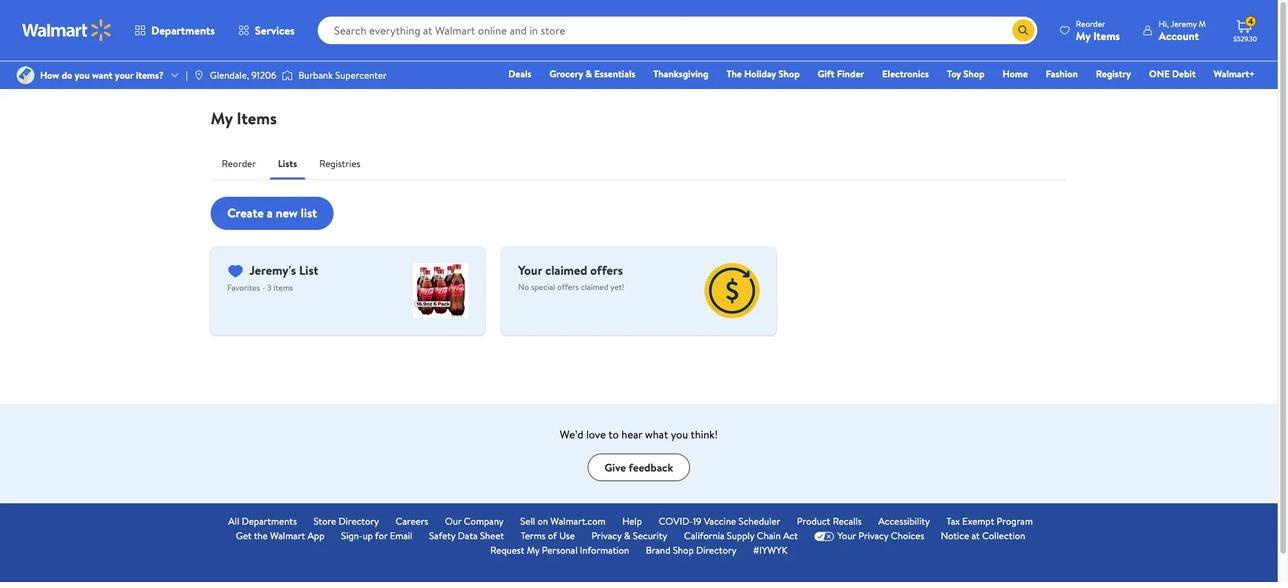 Task type: describe. For each thing, give the bounding box(es) containing it.
1 vertical spatial my
[[211, 106, 233, 130]]

essentials
[[594, 67, 635, 81]]

items inside reorder my items
[[1093, 28, 1120, 43]]

covid-19 vaccine scheduler
[[659, 515, 780, 528]]

to
[[608, 427, 619, 442]]

holiday
[[744, 67, 776, 81]]

accessibility
[[879, 515, 930, 528]]

registries link
[[308, 147, 372, 180]]

& for privacy
[[624, 529, 631, 543]]

your for privacy
[[837, 529, 856, 543]]

california supply chain act link
[[684, 529, 798, 544]]

 image for burbank supercenter
[[282, 68, 293, 82]]

2 privacy from the left
[[858, 529, 889, 543]]

your for claimed
[[518, 262, 542, 279]]

gift finder
[[818, 67, 864, 81]]

finder
[[837, 67, 864, 81]]

do
[[62, 68, 72, 82]]

items
[[274, 282, 293, 294]]

1 horizontal spatial you
[[671, 427, 688, 442]]

my inside notice at collection request my personal information
[[527, 544, 540, 557]]

no
[[518, 281, 529, 293]]

Search search field
[[318, 17, 1037, 44]]

1 vertical spatial departments
[[242, 515, 297, 528]]

deals
[[508, 67, 532, 81]]

registries
[[319, 157, 360, 171]]

product recalls
[[797, 515, 862, 528]]

fashion
[[1046, 67, 1078, 81]]

gift finder link
[[812, 66, 871, 82]]

reorder for reorder my items
[[1076, 18, 1105, 29]]

your
[[115, 68, 134, 82]]

exempt
[[962, 515, 995, 528]]

thanksgiving link
[[647, 66, 715, 82]]

covid-19 vaccine scheduler link
[[659, 515, 780, 529]]

hear
[[622, 427, 643, 442]]

jeremy's
[[249, 262, 296, 279]]

request my personal information link
[[490, 544, 629, 558]]

terms of use
[[521, 529, 575, 543]]

tax exempt program link
[[947, 515, 1033, 529]]

give
[[605, 460, 626, 475]]

lists link
[[267, 147, 308, 180]]

sign-up for email
[[341, 529, 412, 543]]

the
[[254, 529, 268, 543]]

Walmart Site-Wide search field
[[318, 17, 1037, 44]]

services button
[[227, 14, 306, 47]]

get
[[236, 529, 252, 543]]

tax
[[947, 515, 960, 528]]

want
[[92, 68, 113, 82]]

sheet
[[480, 529, 504, 543]]

recalls
[[833, 515, 862, 528]]

email
[[390, 529, 412, 543]]

hi, jeremy m account
[[1159, 18, 1206, 43]]

walmart+ link
[[1208, 66, 1261, 82]]

 image for glendale, 91206
[[193, 70, 204, 81]]

your privacy choices
[[837, 529, 924, 543]]

careers
[[396, 515, 428, 528]]

services
[[255, 23, 295, 38]]

our company
[[445, 515, 504, 528]]

1 vertical spatial offers
[[557, 281, 579, 293]]

special
[[531, 281, 555, 293]]

search icon image
[[1018, 25, 1029, 36]]

create a new list button
[[211, 197, 334, 230]]

careers link
[[396, 515, 428, 529]]

#iywyk link
[[753, 544, 788, 558]]

company
[[464, 515, 504, 528]]

|
[[186, 68, 188, 82]]

sign-
[[341, 529, 363, 543]]

up
[[363, 529, 373, 543]]

vaccine
[[704, 515, 736, 528]]

one
[[1149, 67, 1170, 81]]

of
[[548, 529, 557, 543]]

brand shop directory link
[[646, 544, 737, 558]]

notice at collection request my personal information
[[490, 529, 1025, 557]]

reorder my items
[[1076, 18, 1120, 43]]

19
[[693, 515, 702, 528]]

hi,
[[1159, 18, 1169, 29]]

product recalls link
[[797, 515, 862, 529]]

your privacy choices link
[[815, 529, 924, 544]]

burbank supercenter
[[298, 68, 387, 82]]

list
[[301, 204, 317, 221]]

give feedback button
[[588, 454, 690, 481]]

91206
[[251, 68, 276, 82]]

on
[[538, 515, 548, 528]]

grocery
[[550, 67, 583, 81]]

store
[[314, 515, 336, 528]]

$529.30
[[1234, 34, 1257, 44]]

0 horizontal spatial directory
[[339, 515, 379, 528]]

favorites - 3 items
[[227, 282, 293, 294]]

1 vertical spatial items
[[237, 106, 277, 130]]

shop for brand shop directory
[[673, 544, 694, 557]]

sign-up for email link
[[341, 529, 412, 544]]



Task type: vqa. For each thing, say whether or not it's contained in the screenshot.
floorcare link
no



Task type: locate. For each thing, give the bounding box(es) containing it.
offers up yet!
[[590, 262, 623, 279]]

create
[[227, 204, 264, 221]]

& down the help
[[624, 529, 631, 543]]

safety data sheet link
[[429, 529, 504, 544]]

0 horizontal spatial departments
[[151, 23, 215, 38]]

0 horizontal spatial items
[[237, 106, 277, 130]]

fashion link
[[1040, 66, 1084, 82]]

1 privacy from the left
[[592, 529, 622, 543]]

0 vertical spatial claimed
[[545, 262, 587, 279]]

reorder inside the "reorder" link
[[222, 157, 256, 171]]

 image right 91206
[[282, 68, 293, 82]]

1 vertical spatial claimed
[[581, 281, 609, 293]]

the holiday shop
[[727, 67, 800, 81]]

reorder inside reorder my items
[[1076, 18, 1105, 29]]

my inside reorder my items
[[1076, 28, 1091, 43]]

your inside your claimed offers no special offers claimed yet!
[[518, 262, 542, 279]]

at
[[972, 529, 980, 543]]

security
[[633, 529, 667, 543]]

1 horizontal spatial directory
[[696, 544, 737, 557]]

shop inside brand shop directory link
[[673, 544, 694, 557]]

sell on walmart.com link
[[520, 515, 606, 529]]

4
[[1248, 15, 1254, 27]]

0 horizontal spatial &
[[586, 67, 592, 81]]

privacy down 'recalls'
[[858, 529, 889, 543]]

0 horizontal spatial shop
[[673, 544, 694, 557]]

privacy & security
[[592, 529, 667, 543]]

3
[[267, 282, 272, 294]]

reorder down my items
[[222, 157, 256, 171]]

2 horizontal spatial my
[[1076, 28, 1091, 43]]

our company link
[[445, 515, 504, 529]]

1 vertical spatial your
[[837, 529, 856, 543]]

what
[[645, 427, 668, 442]]

shop right 'toy'
[[963, 67, 985, 81]]

claimed up special
[[545, 262, 587, 279]]

1 horizontal spatial offers
[[590, 262, 623, 279]]

1 vertical spatial you
[[671, 427, 688, 442]]

love
[[586, 427, 606, 442]]

the
[[727, 67, 742, 81]]

you right 'do'
[[75, 68, 90, 82]]

items down 91206
[[237, 106, 277, 130]]

departments up |
[[151, 23, 215, 38]]

1 horizontal spatial shop
[[779, 67, 800, 81]]

toy
[[947, 67, 961, 81]]

0 vertical spatial reorder
[[1076, 18, 1105, 29]]

supply
[[727, 529, 755, 543]]

privacy up "information"
[[592, 529, 622, 543]]

thanksgiving
[[653, 67, 709, 81]]

1 vertical spatial directory
[[696, 544, 737, 557]]

give feedback
[[605, 460, 673, 475]]

help
[[622, 515, 642, 528]]

offers
[[590, 262, 623, 279], [557, 281, 579, 293]]

last added coca-cola soda pop, 16.9 fl oz, 6 pack bottles image
[[413, 263, 469, 318]]

burbank
[[298, 68, 333, 82]]

reorder for reorder
[[222, 157, 256, 171]]

scheduler
[[739, 515, 780, 528]]

0 horizontal spatial offers
[[557, 281, 579, 293]]

list
[[299, 262, 319, 279]]

walmart image
[[22, 19, 112, 41]]

0 horizontal spatial  image
[[193, 70, 204, 81]]

terms
[[521, 529, 546, 543]]

your claimed offers no special offers claimed yet!
[[518, 262, 624, 293]]

deals link
[[502, 66, 538, 82]]

toy shop
[[947, 67, 985, 81]]

 image
[[282, 68, 293, 82], [193, 70, 204, 81]]

offers right special
[[557, 281, 579, 293]]

 image
[[17, 66, 35, 84]]

information
[[580, 544, 629, 557]]

request
[[490, 544, 524, 557]]

my
[[1076, 28, 1091, 43], [211, 106, 233, 130], [527, 544, 540, 557]]

& right grocery
[[586, 67, 592, 81]]

-
[[262, 282, 265, 294]]

personal
[[542, 544, 578, 557]]

all departments
[[228, 515, 297, 528]]

0 vertical spatial items
[[1093, 28, 1120, 43]]

2 horizontal spatial shop
[[963, 67, 985, 81]]

one debit
[[1149, 67, 1196, 81]]

chain
[[757, 529, 781, 543]]

how do you want your items?
[[40, 68, 164, 82]]

accessibility link
[[879, 515, 930, 529]]

1 horizontal spatial departments
[[242, 515, 297, 528]]

store directory link
[[314, 515, 379, 529]]

walmart
[[270, 529, 305, 543]]

program
[[997, 515, 1033, 528]]

0 vertical spatial directory
[[339, 515, 379, 528]]

grocery & essentials
[[550, 67, 635, 81]]

0 vertical spatial &
[[586, 67, 592, 81]]

sell
[[520, 515, 535, 528]]

0 horizontal spatial reorder
[[222, 157, 256, 171]]

0 horizontal spatial my
[[211, 106, 233, 130]]

privacy choices icon image
[[815, 532, 835, 541]]

toy shop link
[[941, 66, 991, 82]]

your down 'recalls'
[[837, 529, 856, 543]]

shop right the holiday
[[779, 67, 800, 81]]

for
[[375, 529, 388, 543]]

electronics link
[[876, 66, 935, 82]]

my up fashion
[[1076, 28, 1091, 43]]

the holiday shop link
[[720, 66, 806, 82]]

home link
[[996, 66, 1034, 82]]

one debit link
[[1143, 66, 1202, 82]]

departments up the
[[242, 515, 297, 528]]

how
[[40, 68, 59, 82]]

1 horizontal spatial my
[[527, 544, 540, 557]]

0 horizontal spatial you
[[75, 68, 90, 82]]

california supply chain act
[[684, 529, 798, 543]]

departments inside popup button
[[151, 23, 215, 38]]

shop for toy shop
[[963, 67, 985, 81]]

lists
[[278, 157, 297, 171]]

1 horizontal spatial privacy
[[858, 529, 889, 543]]

store directory
[[314, 515, 379, 528]]

items?
[[136, 68, 164, 82]]

1 horizontal spatial &
[[624, 529, 631, 543]]

2 vertical spatial my
[[527, 544, 540, 557]]

collection
[[982, 529, 1025, 543]]

1 horizontal spatial reorder
[[1076, 18, 1105, 29]]

1 horizontal spatial your
[[837, 529, 856, 543]]

m
[[1199, 18, 1206, 29]]

my down terms
[[527, 544, 540, 557]]

yet!
[[611, 281, 624, 293]]

shop inside toy shop "link"
[[963, 67, 985, 81]]

your up no
[[518, 262, 542, 279]]

0 vertical spatial my
[[1076, 28, 1091, 43]]

0 vertical spatial departments
[[151, 23, 215, 38]]

sell on walmart.com
[[520, 515, 606, 528]]

new
[[276, 204, 298, 221]]

1 horizontal spatial items
[[1093, 28, 1120, 43]]

jeremy's list
[[249, 262, 319, 279]]

grocery & essentials link
[[543, 66, 642, 82]]

reorder up "registry" link
[[1076, 18, 1105, 29]]

account
[[1159, 28, 1199, 43]]

notice
[[941, 529, 969, 543]]

1 vertical spatial reorder
[[222, 157, 256, 171]]

privacy & security link
[[592, 529, 667, 544]]

electronics
[[882, 67, 929, 81]]

0 vertical spatial you
[[75, 68, 90, 82]]

0 vertical spatial offers
[[590, 262, 623, 279]]

claimed left yet!
[[581, 281, 609, 293]]

product
[[797, 515, 831, 528]]

 image right |
[[193, 70, 204, 81]]

my down the glendale,
[[211, 106, 233, 130]]

0 horizontal spatial privacy
[[592, 529, 622, 543]]

your
[[518, 262, 542, 279], [837, 529, 856, 543]]

home
[[1003, 67, 1028, 81]]

directory down california
[[696, 544, 737, 557]]

0 horizontal spatial your
[[518, 262, 542, 279]]

items
[[1093, 28, 1120, 43], [237, 106, 277, 130]]

brand
[[646, 544, 671, 557]]

shop right brand
[[673, 544, 694, 557]]

our
[[445, 515, 462, 528]]

we'd
[[560, 427, 584, 442]]

safety data sheet
[[429, 529, 504, 543]]

act
[[783, 529, 798, 543]]

you right what
[[671, 427, 688, 442]]

1 horizontal spatial  image
[[282, 68, 293, 82]]

think!
[[691, 427, 718, 442]]

shop inside the holiday shop link
[[779, 67, 800, 81]]

registry link
[[1090, 66, 1137, 82]]

all departments link
[[228, 515, 297, 529]]

& for grocery
[[586, 67, 592, 81]]

notice at collection link
[[941, 529, 1025, 544]]

use
[[559, 529, 575, 543]]

1 vertical spatial &
[[624, 529, 631, 543]]

#iywyk
[[753, 544, 788, 557]]

items up "registry" link
[[1093, 28, 1120, 43]]

0 vertical spatial your
[[518, 262, 542, 279]]

directory up the sign-
[[339, 515, 379, 528]]



